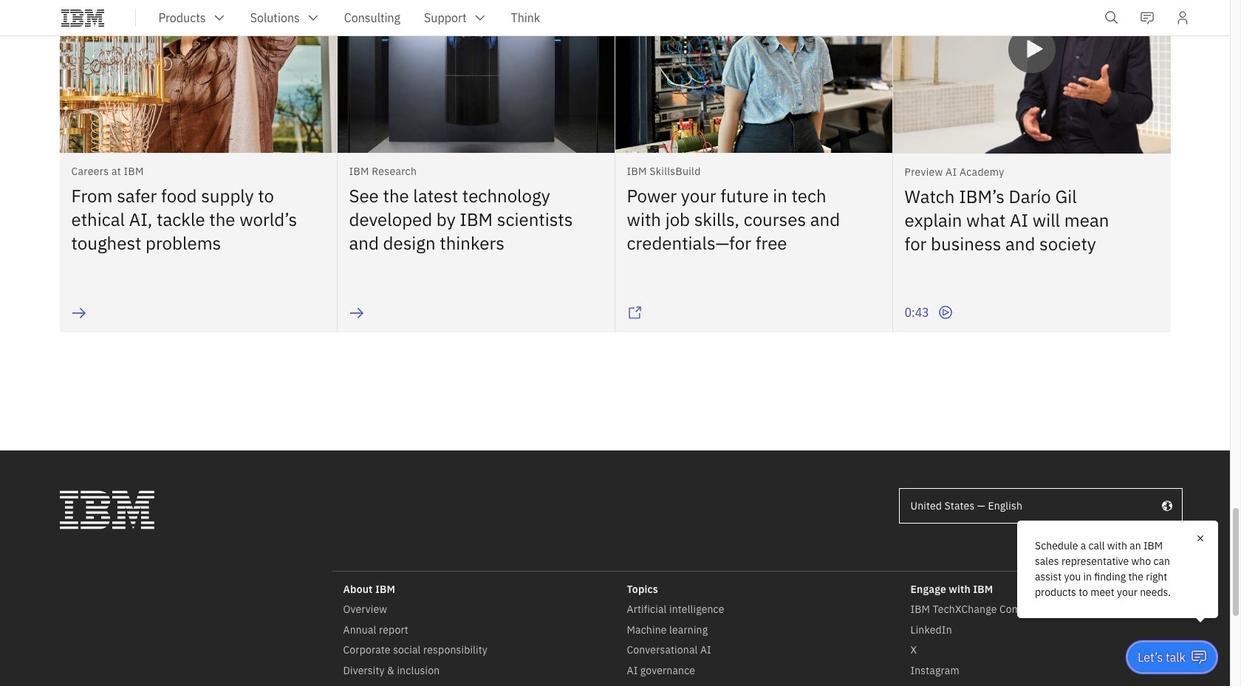 Task type: describe. For each thing, give the bounding box(es) containing it.
close image
[[1195, 533, 1206, 544]]



Task type: locate. For each thing, give the bounding box(es) containing it.
let's talk element
[[1138, 649, 1186, 666]]



